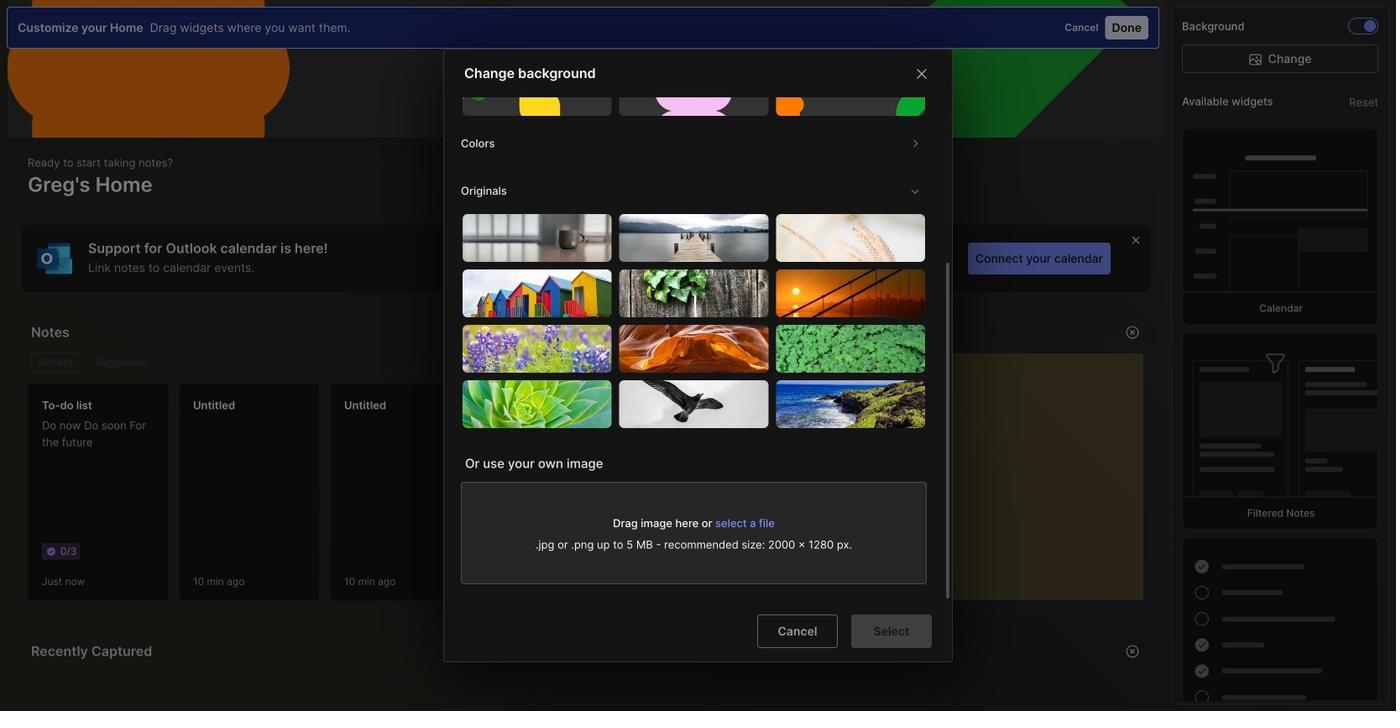 Task type: locate. For each thing, give the bounding box(es) containing it.
edit widget title image
[[882, 324, 898, 341]]

close image
[[912, 64, 932, 84]]



Task type: vqa. For each thing, say whether or not it's contained in the screenshot.
Close IMAGE at the top of the page
yes



